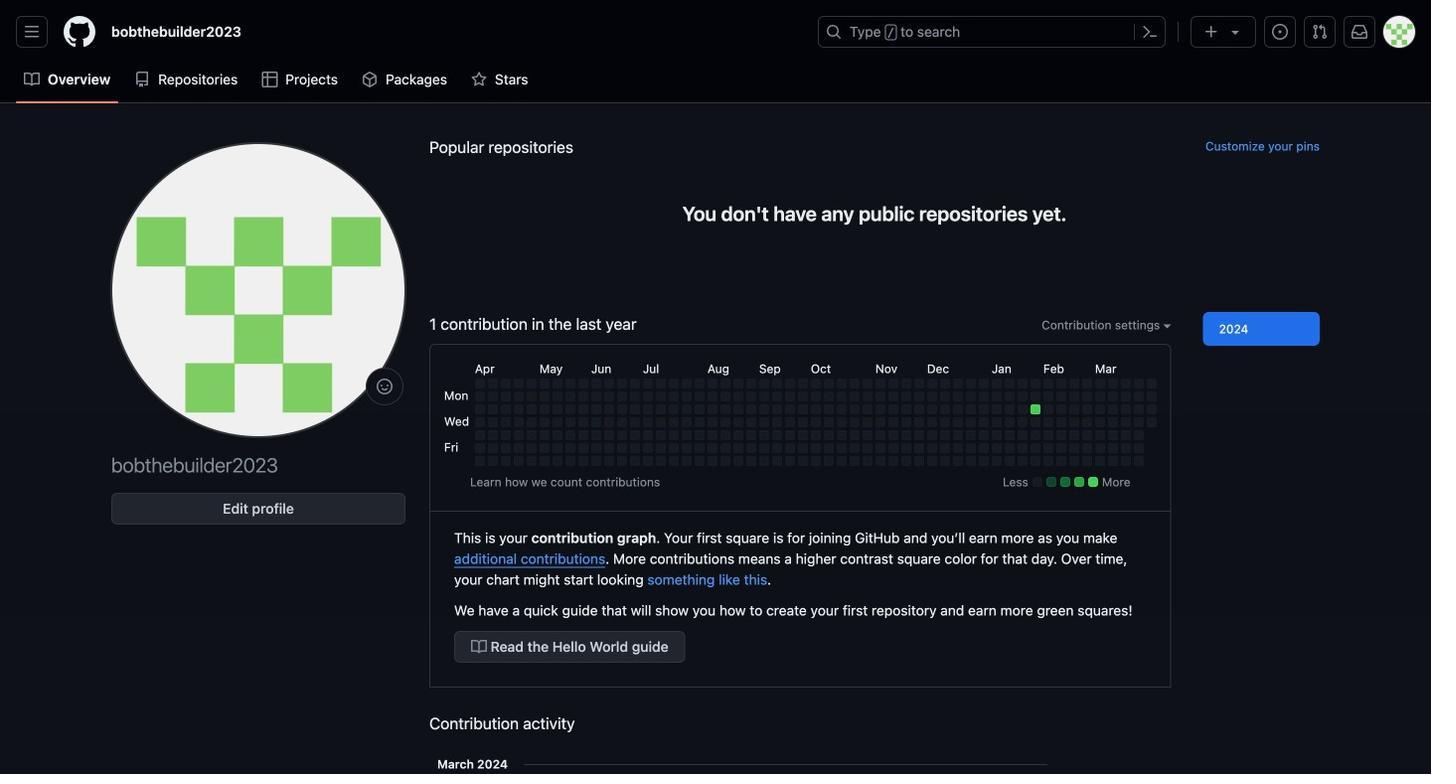 Task type: describe. For each thing, give the bounding box(es) containing it.
change your avatar image
[[111, 143, 406, 438]]

plus image
[[1204, 24, 1220, 40]]

package image
[[362, 72, 378, 88]]

notifications image
[[1352, 24, 1368, 40]]

triangle down image
[[1228, 24, 1244, 40]]

issue opened image
[[1273, 24, 1289, 40]]

git pull request image
[[1313, 24, 1328, 40]]



Task type: vqa. For each thing, say whether or not it's contained in the screenshot.
Type / to search on the right
no



Task type: locate. For each thing, give the bounding box(es) containing it.
cell
[[475, 379, 485, 389], [488, 379, 498, 389], [501, 379, 511, 389], [514, 379, 524, 389], [527, 379, 537, 389], [540, 379, 550, 389], [553, 379, 563, 389], [566, 379, 576, 389], [579, 379, 588, 389], [591, 379, 601, 389], [604, 379, 614, 389], [617, 379, 627, 389], [630, 379, 640, 389], [643, 379, 653, 389], [656, 379, 666, 389], [669, 379, 679, 389], [682, 379, 692, 389], [695, 379, 705, 389], [708, 379, 718, 389], [721, 379, 731, 389], [734, 379, 744, 389], [747, 379, 757, 389], [760, 379, 769, 389], [772, 379, 782, 389], [785, 379, 795, 389], [798, 379, 808, 389], [811, 379, 821, 389], [824, 379, 834, 389], [837, 379, 847, 389], [850, 379, 860, 389], [863, 379, 873, 389], [876, 379, 886, 389], [889, 379, 899, 389], [902, 379, 912, 389], [915, 379, 925, 389], [928, 379, 938, 389], [940, 379, 950, 389], [953, 379, 963, 389], [966, 379, 976, 389], [979, 379, 989, 389], [992, 379, 1002, 389], [1005, 379, 1015, 389], [1018, 379, 1028, 389], [1031, 379, 1041, 389], [1044, 379, 1054, 389], [1057, 379, 1067, 389], [1070, 379, 1080, 389], [1083, 379, 1093, 389], [1096, 379, 1106, 389], [1109, 379, 1118, 389], [1121, 379, 1131, 389], [1134, 379, 1144, 389], [1147, 379, 1157, 389], [475, 392, 485, 402], [488, 392, 498, 402], [501, 392, 511, 402], [514, 392, 524, 402], [527, 392, 537, 402], [540, 392, 550, 402], [553, 392, 563, 402], [566, 392, 576, 402], [579, 392, 588, 402], [591, 392, 601, 402], [604, 392, 614, 402], [617, 392, 627, 402], [630, 392, 640, 402], [643, 392, 653, 402], [656, 392, 666, 402], [669, 392, 679, 402], [682, 392, 692, 402], [695, 392, 705, 402], [708, 392, 718, 402], [721, 392, 731, 402], [734, 392, 744, 402], [747, 392, 757, 402], [760, 392, 769, 402], [772, 392, 782, 402], [785, 392, 795, 402], [798, 392, 808, 402], [811, 392, 821, 402], [824, 392, 834, 402], [837, 392, 847, 402], [850, 392, 860, 402], [863, 392, 873, 402], [876, 392, 886, 402], [889, 392, 899, 402], [902, 392, 912, 402], [915, 392, 925, 402], [928, 392, 938, 402], [940, 392, 950, 402], [953, 392, 963, 402], [966, 392, 976, 402], [979, 392, 989, 402], [992, 392, 1002, 402], [1005, 392, 1015, 402], [1018, 392, 1028, 402], [1031, 392, 1041, 402], [1044, 392, 1054, 402], [1057, 392, 1067, 402], [1070, 392, 1080, 402], [1083, 392, 1093, 402], [1096, 392, 1106, 402], [1109, 392, 1118, 402], [1121, 392, 1131, 402], [1134, 392, 1144, 402], [1147, 392, 1157, 402], [475, 405, 485, 415], [488, 405, 498, 415], [501, 405, 511, 415], [514, 405, 524, 415], [527, 405, 537, 415], [540, 405, 550, 415], [553, 405, 563, 415], [566, 405, 576, 415], [579, 405, 588, 415], [591, 405, 601, 415], [604, 405, 614, 415], [617, 405, 627, 415], [630, 405, 640, 415], [643, 405, 653, 415], [656, 405, 666, 415], [669, 405, 679, 415], [682, 405, 692, 415], [695, 405, 705, 415], [708, 405, 718, 415], [721, 405, 731, 415], [734, 405, 744, 415], [747, 405, 757, 415], [760, 405, 769, 415], [772, 405, 782, 415], [785, 405, 795, 415], [798, 405, 808, 415], [811, 405, 821, 415], [824, 405, 834, 415], [837, 405, 847, 415], [850, 405, 860, 415], [863, 405, 873, 415], [876, 405, 886, 415], [889, 405, 899, 415], [902, 405, 912, 415], [915, 405, 925, 415], [928, 405, 938, 415], [940, 405, 950, 415], [953, 405, 963, 415], [966, 405, 976, 415], [979, 405, 989, 415], [992, 405, 1002, 415], [1005, 405, 1015, 415], [1018, 405, 1028, 415], [1031, 405, 1041, 415], [1044, 405, 1054, 415], [1057, 405, 1067, 415], [1070, 405, 1080, 415], [1083, 405, 1093, 415], [1096, 405, 1106, 415], [1109, 405, 1118, 415], [1121, 405, 1131, 415], [1134, 405, 1144, 415], [1147, 405, 1157, 415], [475, 418, 485, 428], [488, 418, 498, 428], [501, 418, 511, 428], [514, 418, 524, 428], [527, 418, 537, 428], [540, 418, 550, 428], [553, 418, 563, 428], [566, 418, 576, 428], [579, 418, 588, 428], [591, 418, 601, 428], [604, 418, 614, 428], [617, 418, 627, 428], [630, 418, 640, 428], [643, 418, 653, 428], [656, 418, 666, 428], [669, 418, 679, 428], [682, 418, 692, 428], [695, 418, 705, 428], [708, 418, 718, 428], [721, 418, 731, 428], [734, 418, 744, 428], [747, 418, 757, 428], [760, 418, 769, 428], [772, 418, 782, 428], [785, 418, 795, 428], [798, 418, 808, 428], [811, 418, 821, 428], [824, 418, 834, 428], [837, 418, 847, 428], [850, 418, 860, 428], [863, 418, 873, 428], [876, 418, 886, 428], [889, 418, 899, 428], [902, 418, 912, 428], [915, 418, 925, 428], [928, 418, 938, 428], [940, 418, 950, 428], [953, 418, 963, 428], [966, 418, 976, 428], [979, 418, 989, 428], [992, 418, 1002, 428], [1005, 418, 1015, 428], [1018, 418, 1028, 428], [1031, 418, 1041, 428], [1044, 418, 1054, 428], [1057, 418, 1067, 428], [1070, 418, 1080, 428], [1083, 418, 1093, 428], [1096, 418, 1106, 428], [1109, 418, 1118, 428], [1121, 418, 1131, 428], [1134, 418, 1144, 428], [1147, 418, 1157, 428], [475, 431, 485, 440], [488, 431, 498, 440], [501, 431, 511, 440], [514, 431, 524, 440], [527, 431, 537, 440], [540, 431, 550, 440], [553, 431, 563, 440], [566, 431, 576, 440], [579, 431, 588, 440], [591, 431, 601, 440], [604, 431, 614, 440], [617, 431, 627, 440], [630, 431, 640, 440], [643, 431, 653, 440], [656, 431, 666, 440], [669, 431, 679, 440], [682, 431, 692, 440], [695, 431, 705, 440], [708, 431, 718, 440], [721, 431, 731, 440], [734, 431, 744, 440], [747, 431, 757, 440], [760, 431, 769, 440], [772, 431, 782, 440], [785, 431, 795, 440], [798, 431, 808, 440], [811, 431, 821, 440], [824, 431, 834, 440], [837, 431, 847, 440], [850, 431, 860, 440], [863, 431, 873, 440], [876, 431, 886, 440], [889, 431, 899, 440], [902, 431, 912, 440], [915, 431, 925, 440], [928, 431, 938, 440], [940, 431, 950, 440], [953, 431, 963, 440], [966, 431, 976, 440], [979, 431, 989, 440], [992, 431, 1002, 440], [1005, 431, 1015, 440], [1018, 431, 1028, 440], [1031, 431, 1041, 440], [1044, 431, 1054, 440], [1057, 431, 1067, 440], [1070, 431, 1080, 440], [1083, 431, 1093, 440], [1096, 431, 1106, 440], [1109, 431, 1118, 440], [1121, 431, 1131, 440], [1134, 431, 1144, 440], [475, 443, 485, 453], [488, 443, 498, 453], [501, 443, 511, 453], [514, 443, 524, 453], [527, 443, 537, 453], [540, 443, 550, 453], [553, 443, 563, 453], [566, 443, 576, 453], [579, 443, 588, 453], [591, 443, 601, 453], [604, 443, 614, 453], [617, 443, 627, 453], [630, 443, 640, 453], [643, 443, 653, 453], [656, 443, 666, 453], [669, 443, 679, 453], [682, 443, 692, 453], [695, 443, 705, 453], [708, 443, 718, 453], [721, 443, 731, 453], [734, 443, 744, 453], [747, 443, 757, 453], [760, 443, 769, 453], [772, 443, 782, 453], [785, 443, 795, 453], [798, 443, 808, 453], [811, 443, 821, 453], [824, 443, 834, 453], [837, 443, 847, 453], [850, 443, 860, 453], [863, 443, 873, 453], [876, 443, 886, 453], [889, 443, 899, 453], [902, 443, 912, 453], [915, 443, 925, 453], [928, 443, 938, 453], [940, 443, 950, 453], [953, 443, 963, 453], [966, 443, 976, 453], [979, 443, 989, 453], [992, 443, 1002, 453], [1005, 443, 1015, 453], [1018, 443, 1028, 453], [1031, 443, 1041, 453], [1044, 443, 1054, 453], [1057, 443, 1067, 453], [1070, 443, 1080, 453], [1083, 443, 1093, 453], [1096, 443, 1106, 453], [1109, 443, 1118, 453], [1121, 443, 1131, 453], [1134, 443, 1144, 453], [475, 456, 485, 466], [488, 456, 498, 466], [501, 456, 511, 466], [514, 456, 524, 466], [527, 456, 537, 466], [540, 456, 550, 466], [553, 456, 563, 466], [566, 456, 576, 466], [579, 456, 588, 466], [591, 456, 601, 466], [604, 456, 614, 466], [617, 456, 627, 466], [630, 456, 640, 466], [643, 456, 653, 466], [656, 456, 666, 466], [669, 456, 679, 466], [682, 456, 692, 466], [695, 456, 705, 466], [708, 456, 718, 466], [721, 456, 731, 466], [734, 456, 744, 466], [747, 456, 757, 466], [760, 456, 769, 466], [772, 456, 782, 466], [785, 456, 795, 466], [798, 456, 808, 466], [811, 456, 821, 466], [824, 456, 834, 466], [837, 456, 847, 466], [850, 456, 860, 466], [863, 456, 873, 466], [876, 456, 886, 466], [889, 456, 899, 466], [902, 456, 912, 466], [915, 456, 925, 466], [928, 456, 938, 466], [940, 456, 950, 466], [953, 456, 963, 466], [966, 456, 976, 466], [979, 456, 989, 466], [992, 456, 1002, 466], [1005, 456, 1015, 466], [1018, 456, 1028, 466], [1031, 456, 1041, 466], [1044, 456, 1054, 466], [1057, 456, 1067, 466], [1070, 456, 1080, 466], [1083, 456, 1093, 466], [1096, 456, 1106, 466], [1109, 456, 1118, 466], [1121, 456, 1131, 466], [1134, 456, 1144, 466]]

command palette image
[[1143, 24, 1158, 40]]

smiley image
[[377, 379, 393, 395]]

1 vertical spatial book image
[[471, 639, 487, 655]]

star image
[[471, 72, 487, 88]]

1 horizontal spatial book image
[[471, 639, 487, 655]]

table image
[[262, 72, 278, 88]]

homepage image
[[64, 16, 95, 48]]

book image
[[24, 72, 40, 88], [471, 639, 487, 655]]

0 vertical spatial book image
[[24, 72, 40, 88]]

0 horizontal spatial book image
[[24, 72, 40, 88]]

repo image
[[134, 72, 150, 88]]

grid
[[441, 357, 1160, 469]]



